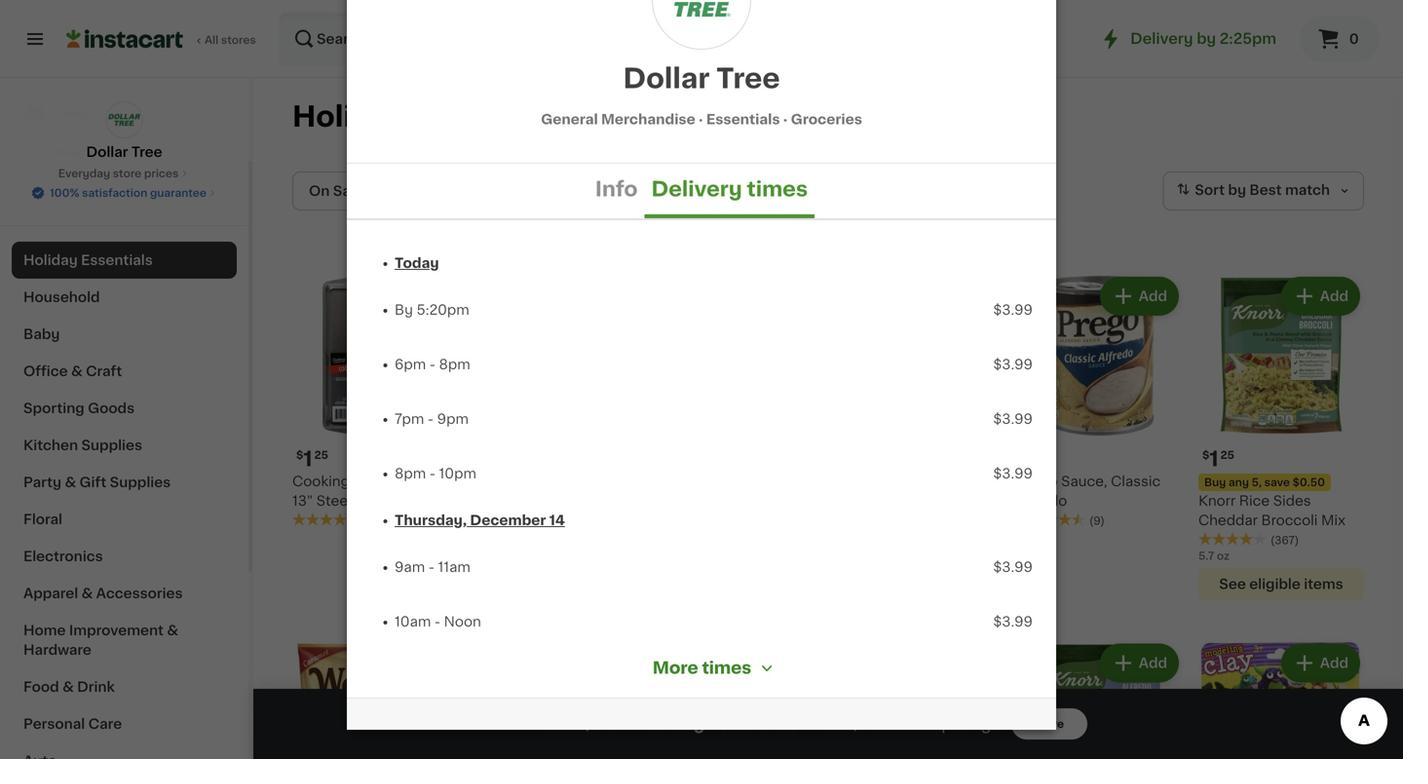 Task type: describe. For each thing, give the bounding box(es) containing it.
$25.00
[[850, 716, 909, 732]]

& for craft
[[71, 364, 83, 378]]

long
[[533, 514, 567, 527]]

save
[[1264, 477, 1290, 488]]

delivery times
[[651, 179, 808, 199]]

see eligible items
[[1219, 577, 1343, 591]]

instacart logo image
[[66, 27, 183, 51]]

household
[[23, 290, 100, 304]]

electronics link
[[12, 538, 237, 575]]

$3.99 for noon
[[993, 615, 1033, 628]]

11am
[[438, 560, 470, 574]]

food & drink
[[23, 680, 115, 694]]

all stores
[[205, 35, 256, 45]]

blend
[[515, 552, 555, 566]]

pasta
[[474, 552, 512, 566]]

100% satisfaction guarantee button
[[30, 181, 218, 201]]

- for 8pm
[[429, 467, 435, 480]]

broccoli
[[1261, 514, 1318, 527]]

cookie
[[355, 494, 403, 508]]

knorr for knorr rice sides cheddar broccoli mix
[[1198, 494, 1236, 508]]

by
[[1197, 32, 1216, 46]]

(367)
[[1271, 535, 1299, 546]]

december
[[470, 514, 546, 527]]

party & gift supplies
[[23, 475, 171, 489]]

apparel & accessories link
[[12, 575, 237, 612]]

& inside "home improvement & hardware"
[[167, 624, 178, 637]]

5,
[[1252, 477, 1262, 488]]

baby
[[23, 327, 60, 341]]

goods
[[88, 401, 135, 415]]

craft
[[86, 364, 122, 378]]

more times 
[[653, 660, 775, 676]]

get $5 off holiday essentials • add $25.00 to qualify.
[[546, 716, 996, 732]]

dollar tree for 'dollar tree logo' within the 'dollar tree' link
[[86, 145, 162, 159]]

on
[[309, 184, 330, 198]]

gift
[[79, 475, 106, 489]]

delivery for delivery times
[[651, 179, 742, 199]]

thursday,
[[395, 514, 467, 527]]

home improvement & hardware
[[23, 624, 178, 657]]

office & craft
[[23, 364, 122, 378]]

get
[[546, 716, 578, 732]]

7pm
[[395, 412, 424, 426]]

dollar for 'dollar tree logo' within the 'dollar tree' link
[[86, 145, 128, 159]]

all
[[205, 35, 219, 45]]

merchandise
[[601, 113, 695, 126]]

delivery by 2:25pm link
[[1099, 27, 1276, 51]]

alfredo
[[1017, 494, 1067, 508]]

pans
[[407, 494, 440, 508]]

and
[[508, 533, 535, 547]]

grain
[[571, 514, 608, 527]]

items
[[1304, 577, 1343, 591]]

2 · from the left
[[783, 113, 788, 126]]

again
[[98, 145, 137, 159]]

apparel
[[23, 587, 78, 600]]

home
[[23, 624, 66, 637]]

0 vertical spatial holiday
[[292, 103, 408, 131]]

9am - 11am
[[395, 560, 470, 574]]

10am - noon
[[395, 615, 481, 628]]

holiday essentials main content
[[253, 78, 1403, 759]]

rice for cheddar
[[1239, 494, 1270, 508]]

0 vertical spatial supplies
[[81, 438, 142, 452]]

drink
[[77, 680, 115, 694]]

$5
[[582, 716, 604, 732]]

6pm
[[395, 358, 426, 371]]

sauce,
[[1061, 475, 1107, 488]]

dollar tree for right 'dollar tree logo'
[[623, 65, 780, 92]]

dollar tree link
[[86, 101, 162, 162]]

party
[[23, 475, 61, 489]]

9"
[[424, 475, 439, 488]]

kitchen
[[23, 438, 78, 452]]

7pm - 9pm
[[395, 412, 469, 426]]

more for more
[[1035, 719, 1064, 729]]

lists
[[55, 184, 88, 198]]

$3.99 for 11am
[[993, 560, 1033, 574]]

personal care
[[23, 717, 122, 731]]

personal
[[23, 717, 85, 731]]

5.7 oz
[[1198, 551, 1230, 561]]

sporting
[[23, 401, 84, 415]]

1 for cooking
[[303, 449, 312, 469]]

on sale
[[309, 184, 363, 198]]

1 $3.99 from the top
[[993, 303, 1033, 317]]

thursday, december 14
[[395, 514, 565, 527]]

office & craft link
[[12, 353, 237, 390]]

$3.99 for 9pm
[[993, 412, 1033, 426]]

accessories
[[96, 587, 183, 600]]

$3.99 for 8pm
[[993, 358, 1033, 371]]

1 vertical spatial 8pm
[[395, 467, 426, 480]]

100% satisfaction guarantee
[[50, 188, 206, 198]]

everyday store prices link
[[58, 166, 190, 181]]

sale
[[333, 184, 363, 198]]

care
[[88, 717, 122, 731]]

holiday essentials inside holiday essentials link
[[23, 253, 153, 267]]

all stores link
[[66, 12, 257, 66]]

improvement
[[69, 624, 164, 637]]

shop
[[55, 106, 91, 120]]

1 horizontal spatial tree
[[716, 65, 780, 92]]

cooking concepts 9" x 13" steel cookie pans
[[292, 475, 451, 508]]

everyday
[[58, 168, 110, 179]]

guarantee
[[150, 188, 206, 198]]

$1.25 element
[[836, 446, 1002, 472]]

classic
[[1111, 475, 1161, 488]]

general merchandise · essentials · groceries
[[541, 113, 862, 126]]

info tab
[[588, 164, 645, 218]]

$0.50
[[1293, 477, 1325, 488]]

on sale button
[[292, 171, 380, 210]]

dollar for right 'dollar tree logo'
[[623, 65, 710, 92]]



Task type: vqa. For each thing, say whether or not it's contained in the screenshot.
Blend
yes



Task type: locate. For each thing, give the bounding box(es) containing it.
buy inside holiday essentials main content
[[1204, 477, 1226, 488]]

& inside 'office & craft' link
[[71, 364, 83, 378]]

$ 1 25 up the cooking
[[296, 449, 328, 469]]

$ 1 25 for cooking
[[296, 449, 328, 469]]

1 up buy any 5, save $0.50
[[1210, 449, 1219, 469]]

times inside tab
[[747, 179, 808, 199]]

0 vertical spatial tree
[[716, 65, 780, 92]]

rice for chicken
[[514, 494, 545, 508]]

2 $ from the left
[[1202, 450, 1210, 460]]

sporting goods
[[23, 401, 135, 415]]

& inside apparel & accessories "link"
[[81, 587, 93, 600]]

knorr
[[474, 494, 511, 508], [1198, 494, 1236, 508]]

holiday inside treatment tracker modal dialog
[[637, 716, 705, 732]]

1 vertical spatial dollar
[[86, 145, 128, 159]]

1 sides from the left
[[548, 494, 586, 508]]

25 up any
[[1220, 450, 1235, 460]]

sides
[[548, 494, 586, 508], [1273, 494, 1311, 508]]

0 horizontal spatial dollar
[[86, 145, 128, 159]]

holiday essentials link
[[12, 242, 237, 279]]

delivery times tab
[[645, 164, 815, 218]]

essentials inside treatment tracker modal dialog
[[709, 716, 798, 732]]

sides for broccoli
[[1273, 494, 1311, 508]]

1 25 from the left
[[314, 450, 328, 460]]

any
[[1229, 477, 1249, 488]]

dollar tree logo image up general merchandise · essentials · groceries
[[653, 0, 750, 49]]

6 $3.99 from the top
[[993, 615, 1033, 628]]

sides up broccoli
[[1273, 494, 1311, 508]]

1 horizontal spatial delivery
[[1130, 32, 1193, 46]]

1 horizontal spatial 1
[[1028, 449, 1037, 469]]

hardware
[[23, 643, 91, 657]]

delivery by 2:25pm
[[1130, 32, 1276, 46]]

9pm
[[437, 412, 469, 426]]

apparel & accessories
[[23, 587, 183, 600]]

dollar tree up everyday store prices link
[[86, 145, 162, 159]]

tab list
[[347, 164, 1056, 218]]

buy for buy it again
[[55, 145, 82, 159]]

$3.99
[[993, 303, 1033, 317], [993, 358, 1033, 371], [993, 412, 1033, 426], [993, 467, 1033, 480], [993, 560, 1033, 574], [993, 615, 1033, 628]]

& left gift
[[65, 475, 76, 489]]

food
[[23, 680, 59, 694]]

concepts
[[353, 475, 421, 488]]

- right 10am
[[434, 615, 441, 628]]

2 horizontal spatial rice
[[1239, 494, 1270, 508]]

sporting goods link
[[12, 390, 237, 427]]

25 for buy
[[1220, 450, 1235, 460]]

$ up the cooking
[[296, 450, 303, 460]]

1 horizontal spatial more
[[1035, 719, 1064, 729]]

sides for long
[[548, 494, 586, 508]]

1 horizontal spatial $ 1 25
[[1202, 449, 1235, 469]]

knorr rice sides cheddar broccoli mix
[[1198, 494, 1346, 527]]

2 horizontal spatial holiday
[[637, 716, 705, 732]]

$3.99 for 10pm
[[993, 467, 1033, 480]]

0 button
[[1300, 16, 1380, 62]]

kitchen supplies link
[[12, 427, 237, 464]]

dollar up the everyday store prices
[[86, 145, 128, 159]]

more
[[653, 660, 698, 676], [1035, 719, 1064, 729]]

holiday essentials inside holiday essentials main content
[[292, 103, 567, 131]]

chicken
[[474, 514, 530, 527]]

tree up general merchandise · essentials · groceries
[[716, 65, 780, 92]]

essentials
[[414, 103, 567, 131], [706, 113, 780, 126], [81, 253, 153, 267], [709, 716, 798, 732]]

1 knorr from the left
[[474, 494, 511, 508]]

personal care link
[[12, 705, 237, 742]]

rice inside knorr rice sides cheddar broccoli mix
[[1239, 494, 1270, 508]]

- right 7pm
[[428, 412, 434, 426]]

1 vertical spatial supplies
[[110, 475, 171, 489]]

knorr up chicken
[[474, 494, 511, 508]]

times inside more times 
[[702, 660, 751, 676]]

$ 1 25
[[296, 449, 328, 469], [1202, 449, 1235, 469]]

& for gift
[[65, 475, 76, 489]]

-
[[429, 358, 435, 371], [428, 412, 434, 426], [429, 467, 435, 480], [428, 560, 435, 574], [434, 615, 441, 628]]

steel
[[316, 494, 352, 508]]

& for accessories
[[81, 587, 93, 600]]

satisfaction
[[82, 188, 147, 198]]

1 horizontal spatial rice
[[514, 494, 545, 508]]

1 horizontal spatial dollar tree logo image
[[653, 0, 750, 49]]

1 vertical spatial dollar tree
[[86, 145, 162, 159]]

dollar tree logo image inside 'dollar tree' link
[[106, 101, 143, 138]]

delivery inside tab
[[651, 179, 742, 199]]

2 25 from the left
[[1220, 450, 1235, 460]]

times for delivery
[[747, 179, 808, 199]]

10pm
[[439, 467, 476, 480]]

0 vertical spatial delivery
[[1130, 32, 1193, 46]]

- for 6pm
[[429, 358, 435, 371]]

1 horizontal spatial ·
[[783, 113, 788, 126]]

0 horizontal spatial rice
[[474, 533, 504, 547]]

- for 10am
[[434, 615, 441, 628]]

1 horizontal spatial holiday
[[292, 103, 408, 131]]

0 vertical spatial holiday essentials
[[292, 103, 567, 131]]

8pm - 10pm
[[395, 467, 476, 480]]

home improvement & hardware link
[[12, 612, 237, 668]]

1 for buy
[[1210, 449, 1219, 469]]

more inside more times 
[[653, 660, 698, 676]]

0 horizontal spatial holiday essentials
[[23, 253, 153, 267]]

· left groceries
[[783, 113, 788, 126]]

dollar tree up general merchandise · essentials · groceries
[[623, 65, 780, 92]]

2 $ 1 25 from the left
[[1202, 449, 1235, 469]]

2:25pm
[[1220, 32, 1276, 46]]

3 $3.99 from the top
[[993, 412, 1033, 426]]

oz
[[1217, 551, 1230, 561]]

1 · from the left
[[699, 113, 703, 126]]

more right qualify.
[[1035, 719, 1064, 729]]

1 up the cooking
[[303, 449, 312, 469]]

0 horizontal spatial ·
[[699, 113, 703, 126]]

8pm up pans
[[395, 467, 426, 480]]

product group containing knorr rice sides chicken long grain rice and vermicelli pasta blend
[[474, 273, 639, 620]]

None search field
[[279, 12, 728, 66]]

13"
[[292, 494, 313, 508]]

0 vertical spatial more
[[653, 660, 698, 676]]

1 vertical spatial buy
[[1204, 477, 1226, 488]]

more left 
[[653, 660, 698, 676]]

& right food
[[62, 680, 74, 694]]

1 horizontal spatial holiday essentials
[[292, 103, 567, 131]]

office
[[23, 364, 68, 378]]

holiday up household
[[23, 253, 78, 267]]

1 horizontal spatial dollar tree
[[623, 65, 780, 92]]

buy for buy any 5, save $0.50
[[1204, 477, 1226, 488]]

prices
[[144, 168, 179, 179]]

0 horizontal spatial more
[[653, 660, 698, 676]]

rice up pasta
[[474, 533, 504, 547]]

x
[[443, 475, 451, 488]]

1 $ 1 25 from the left
[[296, 449, 328, 469]]

& left craft
[[71, 364, 83, 378]]

delivery left by
[[1130, 32, 1193, 46]]

4 $3.99 from the top
[[993, 467, 1033, 480]]

buy left any
[[1204, 477, 1226, 488]]

delivery down general merchandise · essentials · groceries
[[651, 179, 742, 199]]

treatment tracker modal dialog
[[253, 689, 1403, 759]]

holiday essentials
[[292, 103, 567, 131], [23, 253, 153, 267]]

& right apparel
[[81, 587, 93, 600]]

add button
[[1102, 279, 1177, 314], [1283, 279, 1358, 314], [1102, 646, 1177, 681], [1283, 646, 1358, 681]]

1 vertical spatial times
[[702, 660, 751, 676]]

1 vertical spatial delivery
[[651, 179, 742, 199]]

1 horizontal spatial knorr
[[1198, 494, 1236, 508]]

- right 6pm
[[429, 358, 435, 371]]

sides inside the knorr rice sides chicken long grain rice and vermicelli pasta blend
[[548, 494, 586, 508]]

supplies down the kitchen supplies link
[[110, 475, 171, 489]]

1 $ from the left
[[296, 450, 303, 460]]

2 $3.99 from the top
[[993, 358, 1033, 371]]

·
[[699, 113, 703, 126], [783, 113, 788, 126]]

5 $3.99 from the top
[[993, 560, 1033, 574]]

knorr inside knorr rice sides cheddar broccoli mix
[[1198, 494, 1236, 508]]

0 vertical spatial times
[[747, 179, 808, 199]]

25 for cooking
[[314, 450, 328, 460]]

0 horizontal spatial $ 1 25
[[296, 449, 328, 469]]

add inside treatment tracker modal dialog
[[812, 716, 846, 732]]

times for more
[[702, 660, 751, 676]]

3 1 from the left
[[1210, 449, 1219, 469]]

noon
[[444, 615, 481, 628]]

$ 1 25 up any
[[1202, 449, 1235, 469]]

& inside party & gift supplies link
[[65, 475, 76, 489]]

lists link
[[12, 171, 237, 210]]

stores
[[221, 35, 256, 45]]

knorr rice sides chicken long grain rice and vermicelli pasta blend
[[474, 494, 608, 566]]

& inside food & drink link
[[62, 680, 74, 694]]

sides inside knorr rice sides cheddar broccoli mix
[[1273, 494, 1311, 508]]

$ for cooking concepts 9" x 13" steel cookie pans
[[296, 450, 303, 460]]

1 horizontal spatial buy
[[1204, 477, 1226, 488]]

0 horizontal spatial 1
[[303, 449, 312, 469]]

1 horizontal spatial $
[[1202, 450, 1210, 460]]

- right 9am
[[428, 560, 435, 574]]

by
[[395, 303, 413, 317]]

1 up prego
[[1028, 449, 1037, 469]]

dollar tree logo image up again
[[106, 101, 143, 138]]

1 vertical spatial holiday
[[23, 253, 78, 267]]

rice
[[514, 494, 545, 508], [1239, 494, 1270, 508], [474, 533, 504, 547]]

0 horizontal spatial holiday
[[23, 253, 78, 267]]

0 vertical spatial dollar tree logo image
[[653, 0, 750, 49]]

mix
[[1321, 514, 1346, 527]]

more for more times 
[[653, 660, 698, 676]]

&
[[71, 364, 83, 378], [65, 475, 76, 489], [81, 587, 93, 600], [167, 624, 178, 637], [62, 680, 74, 694]]

2 knorr from the left
[[1198, 494, 1236, 508]]

1 vertical spatial holiday essentials
[[23, 253, 153, 267]]

kitchen supplies
[[23, 438, 142, 452]]

household link
[[12, 279, 237, 316]]

0 horizontal spatial tree
[[131, 145, 162, 159]]

knorr up cheddar at bottom right
[[1198, 494, 1236, 508]]

2 vertical spatial holiday
[[637, 716, 705, 732]]

$ for buy any 5, save $0.50
[[1202, 450, 1210, 460]]

supplies down 'goods'
[[81, 438, 142, 452]]

- left x
[[429, 467, 435, 480]]

tree up prices
[[131, 145, 162, 159]]

- for 9am
[[428, 560, 435, 574]]

- for 7pm
[[428, 412, 434, 426]]

1 horizontal spatial 25
[[1220, 450, 1235, 460]]

· right the merchandise
[[699, 113, 703, 126]]

see
[[1219, 577, 1246, 591]]

qualify.
[[935, 716, 996, 732]]

floral
[[23, 513, 62, 526]]

buy left it
[[55, 145, 82, 159]]

dollar tree logo image
[[653, 0, 750, 49], [106, 101, 143, 138]]

buy it again link
[[12, 133, 237, 171]]

everyday store prices
[[58, 168, 179, 179]]

0 horizontal spatial dollar tree
[[86, 145, 162, 159]]

prego
[[1017, 475, 1058, 488]]

0 horizontal spatial delivery
[[651, 179, 742, 199]]

0 horizontal spatial $
[[296, 450, 303, 460]]

1 prego sauce, classic alfredo
[[1017, 449, 1161, 508]]

$
[[296, 450, 303, 460], [1202, 450, 1210, 460]]

25
[[314, 450, 328, 460], [1220, 450, 1235, 460]]

cooking
[[292, 475, 350, 488]]

1 horizontal spatial sides
[[1273, 494, 1311, 508]]

1 vertical spatial tree
[[131, 145, 162, 159]]

info
[[595, 179, 638, 199]]

1 horizontal spatial dollar
[[623, 65, 710, 92]]

10am
[[395, 615, 431, 628]]

0 vertical spatial dollar tree
[[623, 65, 780, 92]]

electronics
[[23, 550, 103, 563]]

delivery
[[1130, 32, 1193, 46], [651, 179, 742, 199]]

knorr inside the knorr rice sides chicken long grain rice and vermicelli pasta blend
[[474, 494, 511, 508]]

0 horizontal spatial dollar tree logo image
[[106, 101, 143, 138]]

1 1 from the left
[[303, 449, 312, 469]]

0 horizontal spatial sides
[[548, 494, 586, 508]]

delivery for delivery by 2:25pm
[[1130, 32, 1193, 46]]

1 inside 1 prego sauce, classic alfredo
[[1028, 449, 1037, 469]]

$ 1 25 for buy
[[1202, 449, 1235, 469]]

100%
[[50, 188, 79, 198]]

0 vertical spatial dollar
[[623, 65, 710, 92]]

product group
[[292, 273, 458, 529], [474, 273, 639, 620], [836, 273, 1002, 601], [1017, 273, 1183, 544], [1198, 273, 1364, 601], [655, 640, 820, 759], [1017, 640, 1183, 759], [1198, 640, 1364, 759]]

knorr for knorr rice sides chicken long grain rice and vermicelli pasta blend
[[474, 494, 511, 508]]

1 vertical spatial dollar tree logo image
[[106, 101, 143, 138]]

it
[[86, 145, 95, 159]]

rice down the 5,
[[1239, 494, 1270, 508]]

1 vertical spatial more
[[1035, 719, 1064, 729]]

sides up 14
[[548, 494, 586, 508]]

0 horizontal spatial buy
[[55, 145, 82, 159]]

times down groceries
[[747, 179, 808, 199]]

holiday right off
[[637, 716, 705, 732]]

0 horizontal spatial knorr
[[474, 494, 511, 508]]

off
[[608, 716, 633, 732]]

$ up buy any 5, save $0.50
[[1202, 450, 1210, 460]]

14
[[549, 514, 565, 527]]

2 sides from the left
[[1273, 494, 1311, 508]]

tab list containing info
[[347, 164, 1056, 218]]

1 horizontal spatial 8pm
[[439, 358, 470, 371]]

(9)
[[1089, 515, 1105, 526]]

0 horizontal spatial 25
[[314, 450, 328, 460]]

rice up "long"
[[514, 494, 545, 508]]

times left 
[[702, 660, 751, 676]]

holiday up sale
[[292, 103, 408, 131]]

more inside button
[[1035, 719, 1064, 729]]

holiday
[[292, 103, 408, 131], [23, 253, 78, 267], [637, 716, 705, 732]]

& down accessories
[[167, 624, 178, 637]]

baby link
[[12, 316, 237, 353]]

8pm right 6pm
[[439, 358, 470, 371]]

2 1 from the left
[[1028, 449, 1037, 469]]

dollar up the merchandise
[[623, 65, 710, 92]]

0 vertical spatial buy
[[55, 145, 82, 159]]

by 5:20pm
[[395, 303, 469, 317]]

0 horizontal spatial 8pm
[[395, 467, 426, 480]]

store
[[113, 168, 141, 179]]

2 horizontal spatial 1
[[1210, 449, 1219, 469]]

& for drink
[[62, 680, 74, 694]]

25 up the cooking
[[314, 450, 328, 460]]

0 vertical spatial 8pm
[[439, 358, 470, 371]]


[[759, 661, 775, 676]]



